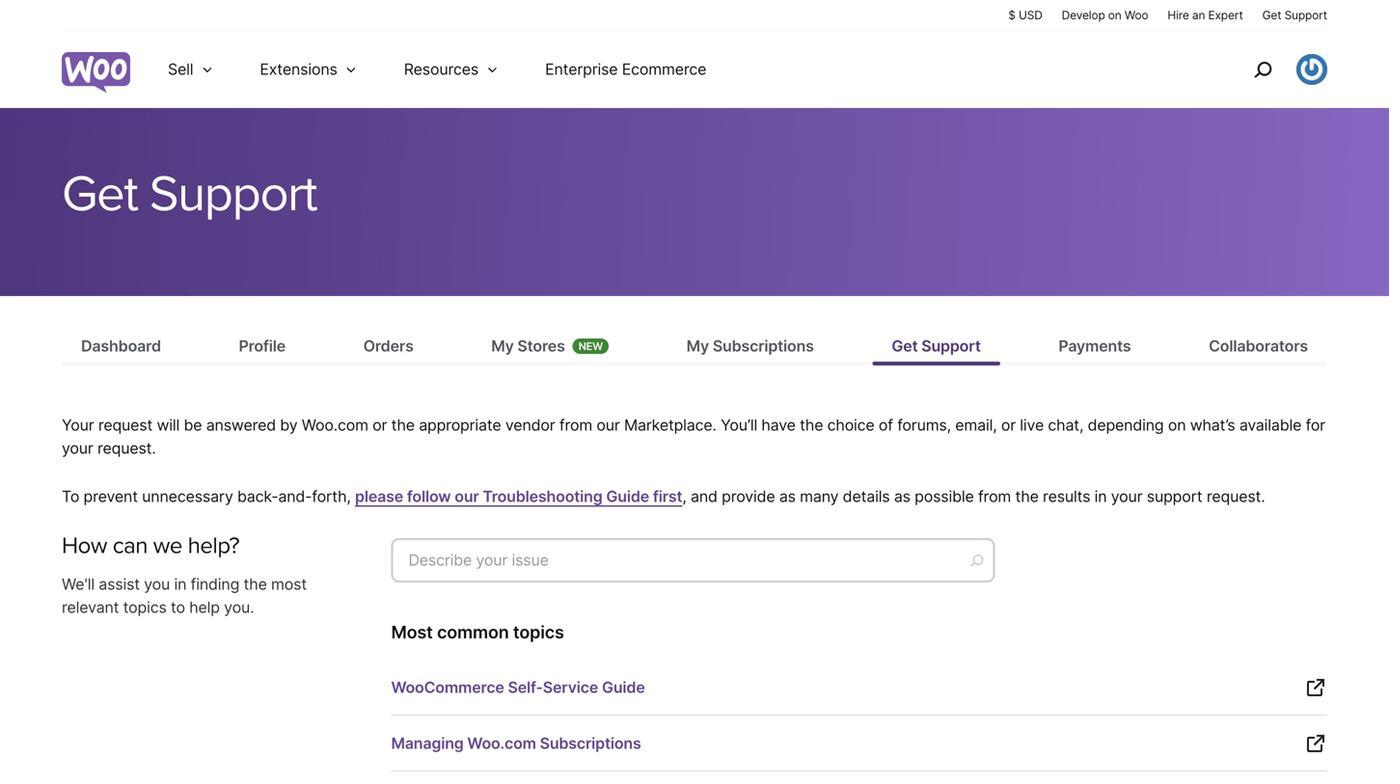 Task type: describe. For each thing, give the bounding box(es) containing it.
0 vertical spatial guide
[[606, 487, 649, 506]]

0 horizontal spatial get
[[62, 164, 137, 225]]

resources
[[404, 60, 479, 79]]

we
[[153, 532, 182, 560]]

sell button
[[145, 31, 237, 108]]

troubleshooting
[[483, 487, 603, 506]]

please follow our troubleshooting guide first link
[[355, 487, 682, 506]]

prevent
[[83, 487, 138, 506]]

self-
[[508, 678, 543, 697]]

of
[[879, 416, 893, 435]]

managing woo.com subscriptions link
[[391, 717, 1328, 772]]

back-
[[237, 487, 278, 506]]

search image
[[1248, 54, 1278, 85]]

1 vertical spatial from
[[978, 487, 1011, 506]]

details
[[843, 487, 890, 506]]

woocommerce self-service guide
[[391, 678, 645, 697]]

on inside your request will be answered by woo.com or the appropriate vendor from our marketplace. you'll have the choice of forums, email, or live chat, depending on what's available for your request.
[[1168, 416, 1186, 435]]

0 horizontal spatial get support
[[62, 164, 317, 225]]

0 vertical spatial get support link
[[1263, 7, 1328, 23]]

vendor
[[505, 416, 555, 435]]

1 vertical spatial our
[[455, 487, 479, 506]]

many
[[800, 487, 839, 506]]

sell
[[168, 60, 193, 79]]

payments
[[1059, 337, 1131, 356]]

assist
[[99, 575, 140, 594]]

develop
[[1062, 8, 1105, 22]]

dashboard link
[[62, 335, 180, 362]]

you
[[144, 575, 170, 594]]

for
[[1306, 416, 1326, 435]]

1 or from the left
[[373, 416, 387, 435]]

support
[[1147, 487, 1203, 506]]

dashboard
[[81, 337, 161, 356]]

extensions button
[[237, 31, 381, 108]]

most
[[271, 575, 307, 594]]

the left appropriate
[[391, 416, 415, 435]]

collaborators
[[1209, 337, 1308, 356]]

we'll assist you in finding the most relevant topics to help you.
[[62, 575, 307, 617]]

my subscriptions link
[[667, 335, 833, 362]]

how can we help?
[[62, 532, 239, 560]]

you'll
[[721, 416, 757, 435]]

Describe your issue text field
[[391, 538, 995, 583]]

topics inside we'll assist you in finding the most relevant topics to help you.
[[123, 598, 167, 617]]

develop on woo link
[[1062, 7, 1149, 23]]

collaborators link
[[1190, 335, 1328, 362]]

chat,
[[1048, 416, 1084, 435]]

service
[[543, 678, 598, 697]]

orders link
[[344, 335, 433, 362]]

subscriptions inside 'link'
[[713, 337, 814, 356]]

relevant
[[62, 598, 119, 617]]

can
[[113, 532, 148, 560]]

available
[[1240, 416, 1302, 435]]

extensions
[[260, 60, 337, 79]]

your inside your request will be answered by woo.com or the appropriate vendor from our marketplace. you'll have the choice of forums, email, or live chat, depending on what's available for your request.
[[62, 439, 93, 458]]

depending
[[1088, 416, 1164, 435]]

most
[[391, 622, 433, 643]]

,
[[682, 487, 687, 506]]

1 horizontal spatial topics
[[513, 622, 564, 643]]

open account menu image
[[1297, 54, 1328, 85]]

we'll
[[62, 575, 94, 594]]

expert
[[1208, 8, 1243, 22]]

and-
[[278, 487, 312, 506]]

and
[[691, 487, 718, 506]]

forums,
[[897, 416, 951, 435]]

live
[[1020, 416, 1044, 435]]

the inside we'll assist you in finding the most relevant topics to help you.
[[244, 575, 267, 594]]

2 horizontal spatial support
[[1285, 8, 1328, 22]]

hire
[[1168, 8, 1189, 22]]

by
[[280, 416, 298, 435]]

have
[[762, 416, 796, 435]]

the right have
[[800, 416, 823, 435]]

profile link
[[219, 335, 305, 362]]

from inside your request will be answered by woo.com or the appropriate vendor from our marketplace. you'll have the choice of forums, email, or live chat, depending on what's available for your request.
[[559, 416, 592, 435]]

follow
[[407, 487, 451, 506]]

an
[[1192, 8, 1205, 22]]

service navigation menu element
[[1213, 38, 1328, 101]]

payments link
[[1039, 335, 1151, 362]]

will
[[157, 416, 180, 435]]

usd
[[1019, 8, 1043, 22]]

1 vertical spatial subscriptions
[[540, 734, 641, 753]]

managing woo.com subscriptions
[[391, 734, 641, 753]]

your
[[62, 416, 94, 435]]



Task type: locate. For each thing, give the bounding box(es) containing it.
hire an expert
[[1168, 8, 1243, 22]]

1 horizontal spatial subscriptions
[[713, 337, 814, 356]]

first
[[653, 487, 682, 506]]

profile
[[239, 337, 286, 356]]

0 vertical spatial your
[[62, 439, 93, 458]]

our left marketplace.
[[597, 416, 620, 435]]

0 horizontal spatial in
[[174, 575, 186, 594]]

finding
[[191, 575, 239, 594]]

woo.com
[[302, 416, 368, 435], [467, 734, 536, 753]]

2 horizontal spatial get support
[[1263, 8, 1328, 22]]

to
[[62, 487, 79, 506]]

from right possible
[[978, 487, 1011, 506]]

your request will be answered by woo.com or the appropriate vendor from our marketplace. you'll have the choice of forums, email, or live chat, depending on what's available for your request.
[[62, 416, 1326, 458]]

1 as from the left
[[779, 487, 796, 506]]

$
[[1008, 8, 1016, 22]]

email,
[[955, 416, 997, 435]]

in inside we'll assist you in finding the most relevant topics to help you.
[[174, 575, 186, 594]]

guide
[[606, 487, 649, 506], [602, 678, 645, 697]]

in right results
[[1095, 487, 1107, 506]]

1 horizontal spatial get support
[[892, 337, 981, 356]]

0 horizontal spatial as
[[779, 487, 796, 506]]

1 horizontal spatial support
[[922, 337, 981, 356]]

ecommerce
[[622, 60, 707, 79]]

provide
[[722, 487, 775, 506]]

stores
[[518, 337, 565, 356]]

our inside your request will be answered by woo.com or the appropriate vendor from our marketplace. you'll have the choice of forums, email, or live chat, depending on what's available for your request.
[[597, 416, 620, 435]]

help
[[189, 598, 220, 617]]

0 vertical spatial subscriptions
[[713, 337, 814, 356]]

the up you.
[[244, 575, 267, 594]]

appropriate
[[419, 416, 501, 435]]

0 horizontal spatial on
[[1108, 8, 1122, 22]]

1 my from the left
[[491, 337, 514, 356]]

in
[[1095, 487, 1107, 506], [174, 575, 186, 594]]

0 vertical spatial get
[[1263, 8, 1282, 22]]

our right the follow
[[455, 487, 479, 506]]

how
[[62, 532, 107, 560]]

enterprise ecommerce
[[545, 60, 707, 79]]

0 horizontal spatial get support link
[[873, 335, 1000, 362]]

0 vertical spatial our
[[597, 416, 620, 435]]

1 vertical spatial topics
[[513, 622, 564, 643]]

marketplace.
[[624, 416, 717, 435]]

0 vertical spatial request.
[[97, 439, 156, 458]]

the left results
[[1015, 487, 1039, 506]]

0 horizontal spatial woo.com
[[302, 416, 368, 435]]

1 horizontal spatial your
[[1111, 487, 1143, 506]]

as left 'many'
[[779, 487, 796, 506]]

hire an expert link
[[1168, 7, 1243, 23]]

my for my stores
[[491, 337, 514, 356]]

from right "vendor"
[[559, 416, 592, 435]]

or
[[373, 416, 387, 435], [1001, 416, 1016, 435]]

guide right service
[[602, 678, 645, 697]]

request. right 'support'
[[1207, 487, 1265, 506]]

new
[[579, 340, 603, 353]]

1 vertical spatial on
[[1168, 416, 1186, 435]]

subscriptions down service
[[540, 734, 641, 753]]

1 horizontal spatial on
[[1168, 416, 1186, 435]]

my left stores
[[491, 337, 514, 356]]

woo.com right by
[[302, 416, 368, 435]]

managing
[[391, 734, 464, 753]]

your down your
[[62, 439, 93, 458]]

0 horizontal spatial request.
[[97, 439, 156, 458]]

1 vertical spatial in
[[174, 575, 186, 594]]

0 vertical spatial woo.com
[[302, 416, 368, 435]]

enterprise
[[545, 60, 618, 79]]

subscriptions up have
[[713, 337, 814, 356]]

woo.com down woocommerce self-service guide
[[467, 734, 536, 753]]

on left what's on the bottom of the page
[[1168, 416, 1186, 435]]

my for my subscriptions
[[687, 337, 709, 356]]

resources button
[[381, 31, 522, 108]]

get support link up forums,
[[873, 335, 1000, 362]]

possible
[[915, 487, 974, 506]]

$ usd button
[[1008, 7, 1043, 23]]

as right details
[[894, 487, 911, 506]]

1 horizontal spatial get support link
[[1263, 7, 1328, 23]]

help?
[[188, 532, 239, 560]]

1 horizontal spatial or
[[1001, 416, 1016, 435]]

1 vertical spatial request.
[[1207, 487, 1265, 506]]

guide left first
[[606, 487, 649, 506]]

2 horizontal spatial get
[[1263, 8, 1282, 22]]

you.
[[224, 598, 254, 617]]

0 horizontal spatial from
[[559, 416, 592, 435]]

request. inside your request will be answered by woo.com or the appropriate vendor from our marketplace. you'll have the choice of forums, email, or live chat, depending on what's available for your request.
[[97, 439, 156, 458]]

my inside 'link'
[[687, 337, 709, 356]]

unnecessary
[[142, 487, 233, 506]]

my
[[491, 337, 514, 356], [687, 337, 709, 356]]

1 horizontal spatial our
[[597, 416, 620, 435]]

woo
[[1125, 8, 1149, 22]]

in up to on the left bottom of the page
[[174, 575, 186, 594]]

1 horizontal spatial from
[[978, 487, 1011, 506]]

None search field
[[391, 533, 1000, 594]]

please
[[355, 487, 403, 506]]

on
[[1108, 8, 1122, 22], [1168, 416, 1186, 435]]

0 horizontal spatial topics
[[123, 598, 167, 617]]

0 horizontal spatial our
[[455, 487, 479, 506]]

the
[[391, 416, 415, 435], [800, 416, 823, 435], [1015, 487, 1039, 506], [244, 575, 267, 594]]

from
[[559, 416, 592, 435], [978, 487, 1011, 506]]

0 vertical spatial from
[[559, 416, 592, 435]]

0 vertical spatial get support
[[1263, 8, 1328, 22]]

0 horizontal spatial subscriptions
[[540, 734, 641, 753]]

forth,
[[312, 487, 351, 506]]

on left 'woo'
[[1108, 8, 1122, 22]]

guide inside woocommerce self-service guide link
[[602, 678, 645, 697]]

subscriptions
[[713, 337, 814, 356], [540, 734, 641, 753]]

my subscriptions
[[687, 337, 814, 356]]

woocommerce self-service guide link
[[391, 661, 1328, 716]]

be
[[184, 416, 202, 435]]

your
[[62, 439, 93, 458], [1111, 487, 1143, 506]]

0 horizontal spatial your
[[62, 439, 93, 458]]

0 horizontal spatial my
[[491, 337, 514, 356]]

1 horizontal spatial woo.com
[[467, 734, 536, 753]]

or up please
[[373, 416, 387, 435]]

choice
[[827, 416, 875, 435]]

1 vertical spatial guide
[[602, 678, 645, 697]]

most common topics
[[391, 622, 564, 643]]

or left the live
[[1001, 416, 1016, 435]]

request. down request
[[97, 439, 156, 458]]

to
[[171, 598, 185, 617]]

topics down the "you"
[[123, 598, 167, 617]]

orders
[[363, 337, 414, 356]]

enterprise ecommerce link
[[522, 31, 730, 108]]

get
[[1263, 8, 1282, 22], [62, 164, 137, 225], [892, 337, 918, 356]]

0 vertical spatial on
[[1108, 8, 1122, 22]]

2 vertical spatial support
[[922, 337, 981, 356]]

what's
[[1190, 416, 1235, 435]]

topics
[[123, 598, 167, 617], [513, 622, 564, 643]]

develop on woo
[[1062, 8, 1149, 22]]

to prevent unnecessary back-and-forth, please follow our troubleshooting guide first , and provide as many details as possible from the results in your support request.
[[62, 487, 1265, 506]]

our
[[597, 416, 620, 435], [455, 487, 479, 506]]

1 vertical spatial your
[[1111, 487, 1143, 506]]

common
[[437, 622, 509, 643]]

2 or from the left
[[1001, 416, 1016, 435]]

topics up self-
[[513, 622, 564, 643]]

support
[[1285, 8, 1328, 22], [149, 164, 317, 225], [922, 337, 981, 356]]

2 vertical spatial get support
[[892, 337, 981, 356]]

1 vertical spatial support
[[149, 164, 317, 225]]

1 horizontal spatial as
[[894, 487, 911, 506]]

2 my from the left
[[687, 337, 709, 356]]

1 vertical spatial woo.com
[[467, 734, 536, 753]]

1 horizontal spatial in
[[1095, 487, 1107, 506]]

1 horizontal spatial get
[[892, 337, 918, 356]]

0 vertical spatial support
[[1285, 8, 1328, 22]]

$ usd
[[1008, 8, 1043, 22]]

1 horizontal spatial my
[[687, 337, 709, 356]]

my stores
[[491, 337, 565, 356]]

1 vertical spatial get support link
[[873, 335, 1000, 362]]

1 horizontal spatial request.
[[1207, 487, 1265, 506]]

2 as from the left
[[894, 487, 911, 506]]

get support link up open account menu icon
[[1263, 7, 1328, 23]]

my up marketplace.
[[687, 337, 709, 356]]

as
[[779, 487, 796, 506], [894, 487, 911, 506]]

0 horizontal spatial or
[[373, 416, 387, 435]]

request
[[98, 416, 153, 435]]

woo.com inside your request will be answered by woo.com or the appropriate vendor from our marketplace. you'll have the choice of forums, email, or live chat, depending on what's available for your request.
[[302, 416, 368, 435]]

0 vertical spatial topics
[[123, 598, 167, 617]]

0 vertical spatial in
[[1095, 487, 1107, 506]]

results
[[1043, 487, 1091, 506]]

0 horizontal spatial support
[[149, 164, 317, 225]]

1 vertical spatial get
[[62, 164, 137, 225]]

your left 'support'
[[1111, 487, 1143, 506]]

1 vertical spatial get support
[[62, 164, 317, 225]]

2 vertical spatial get
[[892, 337, 918, 356]]

woocommerce
[[391, 678, 504, 697]]

answered
[[206, 416, 276, 435]]

request.
[[97, 439, 156, 458], [1207, 487, 1265, 506]]



Task type: vqa. For each thing, say whether or not it's contained in the screenshot.
checkbox
no



